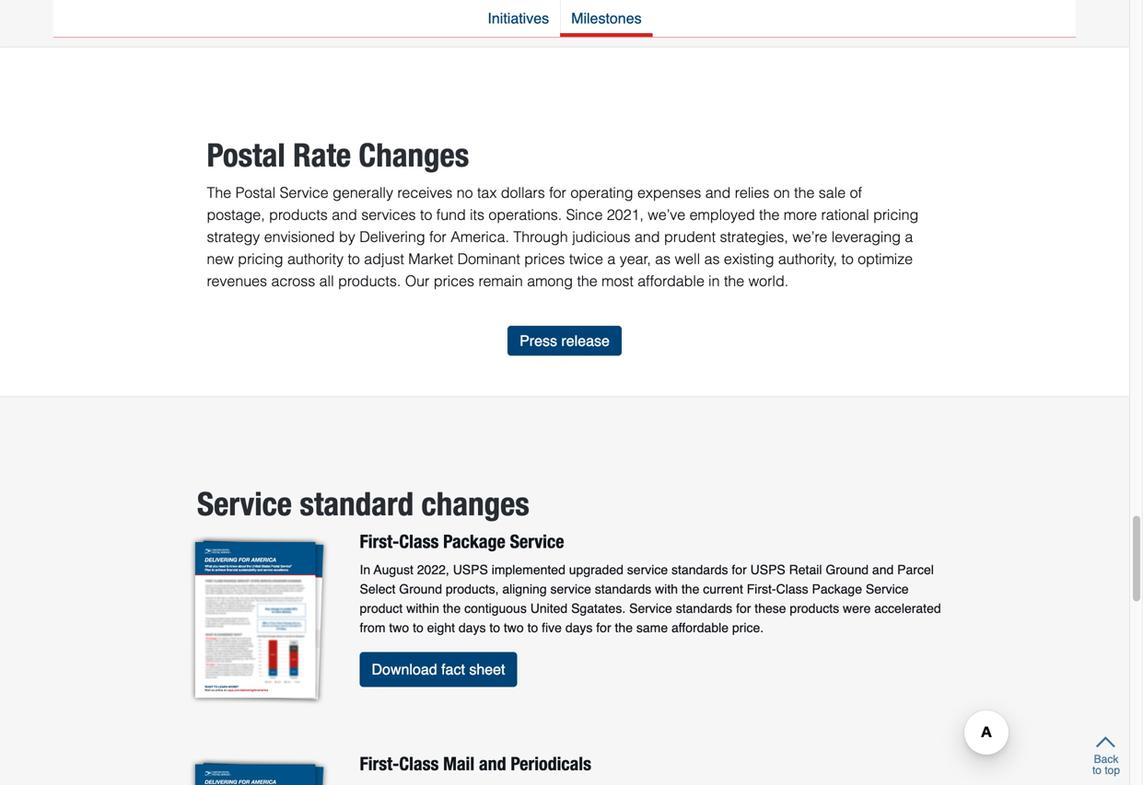Task type: vqa. For each thing, say whether or not it's contained in the screenshot.
IT
no



Task type: describe. For each thing, give the bounding box(es) containing it.
products inside in august 2022, usps implemented upgraded service standards for usps retail ground and parcel select ground products, aligning service standards with the current first-class package service product within the contiguous united sgatates. service standards for these products were accelerated from two to eight days to two to five days for the same affordable price.
[[790, 602, 839, 617]]

the left same
[[615, 621, 633, 636]]

to down leveraging
[[842, 250, 854, 267]]

2022,
[[417, 563, 449, 578]]

we've
[[648, 206, 686, 223]]

2 two from the left
[[504, 621, 524, 636]]

were
[[843, 602, 871, 617]]

postage,
[[207, 206, 265, 223]]

fund
[[436, 206, 466, 223]]

products,
[[446, 582, 499, 597]]

adjust
[[364, 250, 404, 267]]

accelerated
[[875, 602, 941, 617]]

most
[[602, 273, 634, 290]]

operating
[[571, 184, 633, 201]]

and up year, on the right top of the page
[[635, 228, 660, 245]]

and inside in august 2022, usps implemented upgraded service standards for usps retail ground and parcel select ground products, aligning service standards with the current first-class package service product within the contiguous united sgatates. service standards for these products were accelerated from two to eight days to two to five days for the same affordable price.
[[872, 563, 894, 578]]

changes
[[359, 136, 469, 174]]

our
[[405, 273, 430, 290]]

press release link
[[508, 326, 622, 356]]

delivering
[[359, 228, 425, 245]]

its
[[470, 206, 485, 223]]

employed
[[690, 206, 755, 223]]

1 thumbnail of fact sheet image from the top
[[185, 531, 332, 709]]

these
[[755, 602, 786, 617]]

0 vertical spatial postal
[[207, 136, 285, 174]]

download fact sheet link
[[360, 653, 517, 688]]

to down contiguous
[[490, 621, 500, 636]]

sale
[[819, 184, 846, 201]]

remain
[[479, 273, 523, 290]]

1 vertical spatial service
[[550, 582, 591, 597]]

the postal service generally receives no tax dollars for operating expenses and relies on the sale of postage, products and services to fund its operations. since 2021, we've employed the more rational pricing strategy envisioned by delivering for america. through judicious and prudent strategies, we're leveraging a new pricing authority to adjust market dominant prices twice a year, as well as existing authority, to optimize revenues across all products. our prices remain among the most affordable in the world.
[[207, 184, 919, 290]]

for up price.
[[736, 602, 751, 617]]

judicious
[[572, 228, 631, 245]]

back
[[1094, 754, 1119, 767]]

operations.
[[489, 206, 562, 223]]

in august 2022, usps implemented upgraded service standards for usps retail ground and parcel select ground products, aligning service standards with the current first-class package service product within the contiguous united sgatates. service standards for these products were accelerated from two to eight days to two to five days for the same affordable price.
[[360, 563, 941, 636]]

optimize
[[858, 250, 913, 267]]

postal rate changes
[[207, 136, 469, 174]]

the up more
[[794, 184, 815, 201]]

implemented
[[492, 563, 566, 578]]

0 vertical spatial service
[[627, 563, 668, 578]]

2 usps from the left
[[751, 563, 786, 578]]

press
[[520, 333, 557, 350]]

periodicals
[[511, 753, 591, 775]]

mail
[[443, 753, 475, 775]]

world.
[[749, 273, 789, 290]]

five
[[542, 621, 562, 636]]

and up employed
[[705, 184, 731, 201]]

first- for first-class mail and periodicals
[[360, 753, 399, 775]]

affordable inside the postal service generally receives no tax dollars for operating expenses and relies on the sale of postage, products and services to fund its operations. since 2021, we've employed the more rational pricing strategy envisioned by delivering for america. through judicious and prudent strategies, we're leveraging a new pricing authority to adjust market dominant prices twice a year, as well as existing authority, to optimize revenues across all products. our prices remain among the most affordable in the world.
[[638, 273, 705, 290]]

from
[[360, 621, 386, 636]]

tax
[[477, 184, 497, 201]]

initiatives link
[[477, 0, 560, 37]]

year,
[[620, 250, 651, 267]]

services
[[361, 206, 416, 223]]

we're
[[793, 228, 828, 245]]

among
[[527, 273, 573, 290]]

milestones
[[571, 10, 642, 27]]

market
[[408, 250, 453, 267]]

1 vertical spatial a
[[607, 250, 616, 267]]

with
[[655, 582, 678, 597]]

service standard changes
[[197, 485, 530, 523]]

twice
[[569, 250, 603, 267]]

release
[[561, 333, 610, 350]]

2 vertical spatial standards
[[676, 602, 733, 617]]

rate
[[293, 136, 351, 174]]

1 horizontal spatial prices
[[524, 250, 565, 267]]

authority
[[287, 250, 344, 267]]

for down 'sgatates.'
[[596, 621, 611, 636]]

top
[[1105, 765, 1120, 778]]

0 vertical spatial standards
[[672, 563, 728, 578]]

package inside in august 2022, usps implemented upgraded service standards for usps retail ground and parcel select ground products, aligning service standards with the current first-class package service product within the contiguous united sgatates. service standards for these products were accelerated from two to eight days to two to five days for the same affordable price.
[[812, 582, 862, 597]]

strategy
[[207, 228, 260, 245]]

across
[[271, 273, 315, 290]]

2 thumbnail of fact sheet image from the top
[[185, 753, 332, 786]]

1 vertical spatial standards
[[595, 582, 652, 597]]

in
[[360, 563, 371, 578]]

august
[[374, 563, 414, 578]]

rational
[[821, 206, 869, 223]]

expenses
[[637, 184, 701, 201]]

envisioned
[[264, 228, 335, 245]]

affordable inside in august 2022, usps implemented upgraded service standards for usps retail ground and parcel select ground products, aligning service standards with the current first-class package service product within the contiguous united sgatates. service standards for these products were accelerated from two to eight days to two to five days for the same affordable price.
[[672, 621, 729, 636]]

sheet
[[469, 662, 505, 679]]

sgatates.
[[571, 602, 626, 617]]

first-class package service
[[360, 531, 564, 553]]

the up eight
[[443, 602, 461, 617]]

parcel
[[897, 563, 934, 578]]

in
[[709, 273, 720, 290]]

standard
[[300, 485, 414, 523]]

all
[[319, 273, 334, 290]]

0 vertical spatial pricing
[[873, 206, 919, 223]]

for up current
[[732, 563, 747, 578]]

product
[[360, 602, 403, 617]]

the
[[207, 184, 231, 201]]



Task type: locate. For each thing, give the bounding box(es) containing it.
1 vertical spatial class
[[776, 582, 809, 597]]

of
[[850, 184, 862, 201]]

download
[[372, 662, 437, 679]]

postal
[[207, 136, 285, 174], [236, 184, 276, 201]]

press release
[[520, 333, 610, 350]]

service up the with
[[627, 563, 668, 578]]

ground up 'within'
[[399, 582, 442, 597]]

0 vertical spatial first-
[[360, 531, 399, 553]]

and up by
[[332, 206, 357, 223]]

1 horizontal spatial two
[[504, 621, 524, 636]]

0 vertical spatial thumbnail of fact sheet image
[[185, 531, 332, 709]]

united
[[530, 602, 568, 617]]

1 vertical spatial package
[[812, 582, 862, 597]]

affordable down well
[[638, 273, 705, 290]]

first- up august
[[360, 531, 399, 553]]

back to top
[[1093, 754, 1120, 778]]

within
[[406, 602, 439, 617]]

0 horizontal spatial service
[[550, 582, 591, 597]]

products
[[269, 206, 328, 223], [790, 602, 839, 617]]

on
[[774, 184, 790, 201]]

1 vertical spatial products
[[790, 602, 839, 617]]

to left top
[[1093, 765, 1102, 778]]

aligning
[[502, 582, 547, 597]]

1 horizontal spatial days
[[566, 621, 593, 636]]

days down contiguous
[[459, 621, 486, 636]]

to
[[420, 206, 432, 223], [348, 250, 360, 267], [842, 250, 854, 267], [413, 621, 424, 636], [490, 621, 500, 636], [528, 621, 538, 636], [1093, 765, 1102, 778]]

two
[[389, 621, 409, 636], [504, 621, 524, 636]]

class inside in august 2022, usps implemented upgraded service standards for usps retail ground and parcel select ground products, aligning service standards with the current first-class package service product within the contiguous united sgatates. service standards for these products were accelerated from two to eight days to two to five days for the same affordable price.
[[776, 582, 809, 597]]

class up 2022,
[[399, 531, 439, 553]]

affordable
[[638, 273, 705, 290], [672, 621, 729, 636]]

through
[[513, 228, 568, 245]]

leveraging
[[832, 228, 901, 245]]

prudent
[[664, 228, 716, 245]]

pricing
[[873, 206, 919, 223], [238, 250, 283, 267]]

current
[[703, 582, 743, 597]]

no
[[457, 184, 473, 201]]

eight
[[427, 621, 455, 636]]

authority,
[[778, 250, 837, 267]]

days right five
[[566, 621, 593, 636]]

contiguous
[[464, 602, 527, 617]]

postal inside the postal service generally receives no tax dollars for operating expenses and relies on the sale of postage, products and services to fund its operations. since 2021, we've employed the more rational pricing strategy envisioned by delivering for america. through judicious and prudent strategies, we're leveraging a new pricing authority to adjust market dominant prices twice a year, as well as existing authority, to optimize revenues across all products. our prices remain among the most affordable in the world.
[[236, 184, 276, 201]]

first- for first-class package service
[[360, 531, 399, 553]]

receives
[[397, 184, 453, 201]]

0 vertical spatial package
[[443, 531, 506, 553]]

and
[[705, 184, 731, 201], [332, 206, 357, 223], [635, 228, 660, 245], [872, 563, 894, 578], [479, 753, 506, 775]]

1 usps from the left
[[453, 563, 488, 578]]

0 vertical spatial products
[[269, 206, 328, 223]]

changes
[[422, 485, 530, 523]]

thumbnail of fact sheet image
[[185, 531, 332, 709], [185, 753, 332, 786]]

existing
[[724, 250, 774, 267]]

postal up the
[[207, 136, 285, 174]]

products inside the postal service generally receives no tax dollars for operating expenses and relies on the sale of postage, products and services to fund its operations. since 2021, we've employed the more rational pricing strategy envisioned by delivering for america. through judicious and prudent strategies, we're leveraging a new pricing authority to adjust market dominant prices twice a year, as well as existing authority, to optimize revenues across all products. our prices remain among the most affordable in the world.
[[269, 206, 328, 223]]

service
[[280, 184, 329, 201], [197, 485, 292, 523], [510, 531, 564, 553], [866, 582, 909, 597], [629, 602, 672, 617]]

1 vertical spatial pricing
[[238, 250, 283, 267]]

for
[[549, 184, 566, 201], [429, 228, 447, 245], [732, 563, 747, 578], [736, 602, 751, 617], [596, 621, 611, 636]]

prices down market
[[434, 273, 474, 290]]

new
[[207, 250, 234, 267]]

price.
[[732, 621, 764, 636]]

fact
[[441, 662, 465, 679]]

ground
[[826, 563, 869, 578], [399, 582, 442, 597]]

class left mail at the bottom
[[399, 753, 439, 775]]

america.
[[451, 228, 509, 245]]

relies
[[735, 184, 770, 201]]

0 horizontal spatial usps
[[453, 563, 488, 578]]

first- inside in august 2022, usps implemented upgraded service standards for usps retail ground and parcel select ground products, aligning service standards with the current first-class package service product within the contiguous united sgatates. service standards for these products were accelerated from two to eight days to two to five days for the same affordable price.
[[747, 582, 776, 597]]

to left five
[[528, 621, 538, 636]]

service
[[627, 563, 668, 578], [550, 582, 591, 597]]

service up united
[[550, 582, 591, 597]]

and left parcel
[[872, 563, 894, 578]]

two down contiguous
[[504, 621, 524, 636]]

2 vertical spatial class
[[399, 753, 439, 775]]

1 vertical spatial first-
[[747, 582, 776, 597]]

prices down through
[[524, 250, 565, 267]]

class
[[399, 531, 439, 553], [776, 582, 809, 597], [399, 753, 439, 775]]

ground up were
[[826, 563, 869, 578]]

class down retail at bottom
[[776, 582, 809, 597]]

standards up 'sgatates.'
[[595, 582, 652, 597]]

by
[[339, 228, 355, 245]]

1 horizontal spatial pricing
[[873, 206, 919, 223]]

0 vertical spatial prices
[[524, 250, 565, 267]]

initiatives
[[488, 10, 549, 27]]

0 horizontal spatial days
[[459, 621, 486, 636]]

standards down current
[[676, 602, 733, 617]]

well
[[675, 250, 700, 267]]

2021,
[[607, 206, 644, 223]]

retail
[[789, 563, 822, 578]]

1 horizontal spatial usps
[[751, 563, 786, 578]]

two down 'product'
[[389, 621, 409, 636]]

more
[[784, 206, 817, 223]]

the right the with
[[682, 582, 700, 597]]

1 horizontal spatial products
[[790, 602, 839, 617]]

first- up these
[[747, 582, 776, 597]]

usps left retail at bottom
[[751, 563, 786, 578]]

pricing up leveraging
[[873, 206, 919, 223]]

products down retail at bottom
[[790, 602, 839, 617]]

prices
[[524, 250, 565, 267], [434, 273, 474, 290]]

0 horizontal spatial a
[[607, 250, 616, 267]]

1 vertical spatial thumbnail of fact sheet image
[[185, 753, 332, 786]]

as
[[655, 250, 671, 267], [704, 250, 720, 267]]

the down on
[[759, 206, 780, 223]]

1 vertical spatial ground
[[399, 582, 442, 597]]

the down twice
[[577, 273, 598, 290]]

since
[[566, 206, 603, 223]]

for up since
[[549, 184, 566, 201]]

first-class mail and periodicals
[[360, 753, 591, 775]]

dollars
[[501, 184, 545, 201]]

usps
[[453, 563, 488, 578], [751, 563, 786, 578]]

products up envisioned in the left of the page
[[269, 206, 328, 223]]

0 horizontal spatial prices
[[434, 273, 474, 290]]

revenues
[[207, 273, 267, 290]]

1 two from the left
[[389, 621, 409, 636]]

1 horizontal spatial as
[[704, 250, 720, 267]]

0 vertical spatial class
[[399, 531, 439, 553]]

class for first-class package service
[[399, 531, 439, 553]]

strategies,
[[720, 228, 789, 245]]

to inside back to top
[[1093, 765, 1102, 778]]

2 days from the left
[[566, 621, 593, 636]]

to down 'within'
[[413, 621, 424, 636]]

for up market
[[429, 228, 447, 245]]

dominant
[[458, 250, 520, 267]]

package up were
[[812, 582, 862, 597]]

as up in
[[704, 250, 720, 267]]

as left well
[[655, 250, 671, 267]]

pricing up revenues
[[238, 250, 283, 267]]

0 vertical spatial a
[[905, 228, 913, 245]]

same
[[636, 621, 668, 636]]

0 vertical spatial affordable
[[638, 273, 705, 290]]

to down receives
[[420, 206, 432, 223]]

postal up postage,
[[236, 184, 276, 201]]

1 days from the left
[[459, 621, 486, 636]]

service inside the postal service generally receives no tax dollars for operating expenses and relies on the sale of postage, products and services to fund its operations. since 2021, we've employed the more rational pricing strategy envisioned by delivering for america. through judicious and prudent strategies, we're leveraging a new pricing authority to adjust market dominant prices twice a year, as well as existing authority, to optimize revenues across all products. our prices remain among the most affordable in the world.
[[280, 184, 329, 201]]

a
[[905, 228, 913, 245], [607, 250, 616, 267]]

days
[[459, 621, 486, 636], [566, 621, 593, 636]]

2 vertical spatial first-
[[360, 753, 399, 775]]

standards
[[672, 563, 728, 578], [595, 582, 652, 597], [676, 602, 733, 617]]

1 horizontal spatial ground
[[826, 563, 869, 578]]

to down by
[[348, 250, 360, 267]]

0 horizontal spatial package
[[443, 531, 506, 553]]

0 horizontal spatial ground
[[399, 582, 442, 597]]

2 as from the left
[[704, 250, 720, 267]]

0 vertical spatial ground
[[826, 563, 869, 578]]

and right mail at the bottom
[[479, 753, 506, 775]]

package down changes
[[443, 531, 506, 553]]

milestones link
[[560, 0, 653, 37]]

1 horizontal spatial a
[[905, 228, 913, 245]]

1 horizontal spatial service
[[627, 563, 668, 578]]

download fact sheet
[[372, 662, 505, 679]]

first-
[[360, 531, 399, 553], [747, 582, 776, 597], [360, 753, 399, 775]]

0 horizontal spatial as
[[655, 250, 671, 267]]

1 vertical spatial postal
[[236, 184, 276, 201]]

upgraded
[[569, 563, 624, 578]]

products.
[[338, 273, 401, 290]]

1 vertical spatial affordable
[[672, 621, 729, 636]]

a up 'most'
[[607, 250, 616, 267]]

0 horizontal spatial pricing
[[238, 250, 283, 267]]

first- left mail at the bottom
[[360, 753, 399, 775]]

1 as from the left
[[655, 250, 671, 267]]

class for first-class mail and periodicals
[[399, 753, 439, 775]]

1 horizontal spatial package
[[812, 582, 862, 597]]

0 horizontal spatial two
[[389, 621, 409, 636]]

0 horizontal spatial products
[[269, 206, 328, 223]]

usps up products,
[[453, 563, 488, 578]]

standards up current
[[672, 563, 728, 578]]

select
[[360, 582, 396, 597]]

a up the optimize
[[905, 228, 913, 245]]

the right in
[[724, 273, 745, 290]]

1 vertical spatial prices
[[434, 273, 474, 290]]

affordable down current
[[672, 621, 729, 636]]



